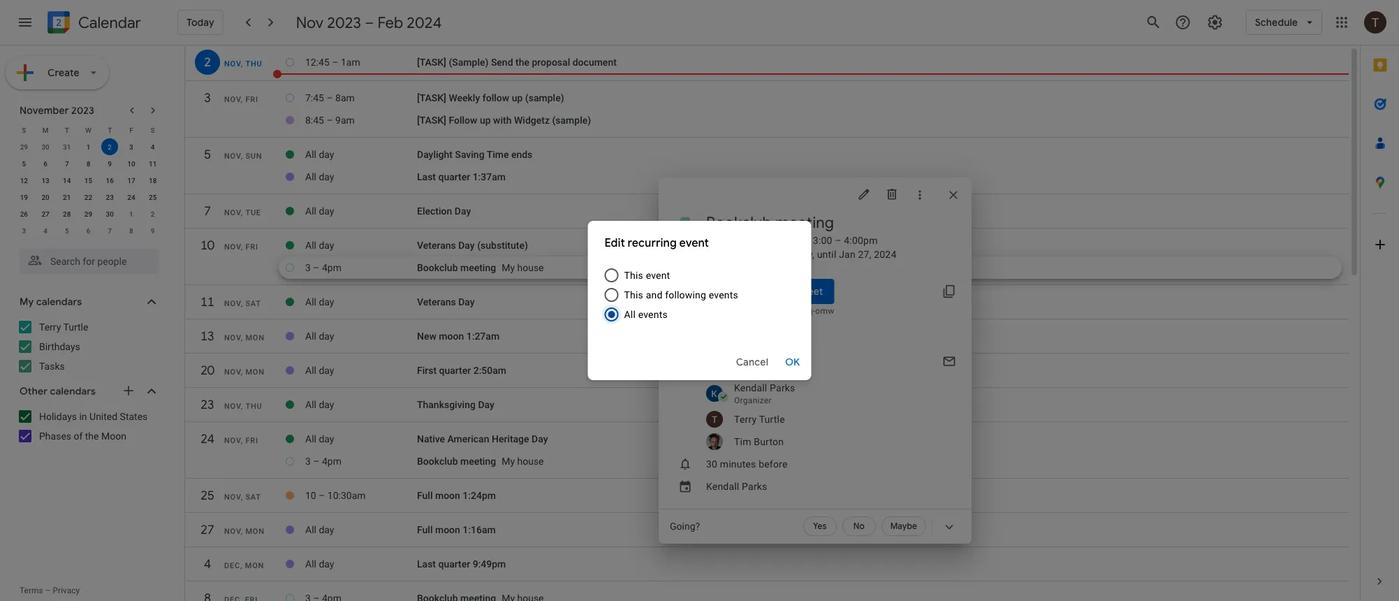 Task type: locate. For each thing, give the bounding box(es) containing it.
1 horizontal spatial terry turtle
[[734, 413, 785, 425]]

nov inside 20 row
[[224, 368, 241, 376]]

1 vertical spatial the
[[85, 430, 99, 442]]

events down and
[[639, 309, 668, 320]]

sat inside "25" row
[[246, 493, 261, 501]]

bookclub down 'native'
[[417, 455, 458, 467]]

24 down 23 link
[[200, 431, 214, 447]]

1 fri from the top
[[246, 95, 258, 104]]

3 inside 3 guests 1 yes, 2 awaiting
[[707, 349, 712, 361]]

1 horizontal spatial 8
[[129, 226, 133, 235]]

11 day from the top
[[319, 558, 334, 570]]

2 thu from the top
[[246, 402, 262, 411]]

mon right 'dec'
[[245, 561, 264, 570]]

13 inside row group
[[41, 176, 49, 184]]

2 veterans from the top
[[417, 296, 456, 308]]

8 up 15 element
[[86, 159, 90, 168]]

12:45
[[305, 56, 330, 68]]

day left (substitute) in the left top of the page
[[459, 240, 475, 251]]

1 vertical spatial 25
[[200, 487, 214, 504]]

1 vertical spatial thu
[[246, 402, 262, 411]]

veterans up "new"
[[417, 296, 456, 308]]

row group
[[13, 138, 164, 239]]

24 row group
[[185, 426, 1349, 479]]

day inside 23 "row"
[[478, 399, 495, 410]]

2 nov , sat from the top
[[224, 493, 261, 501]]

1 vertical spatial 4
[[43, 226, 47, 235]]

bookclub meeting button inside 10 row group
[[417, 262, 496, 273]]

friday, right on
[[786, 248, 815, 260]]

5 down the 'october 29' element
[[22, 159, 26, 168]]

7 up 14 element
[[65, 159, 69, 168]]

terry
[[39, 321, 61, 333], [734, 413, 757, 425]]

2 cell
[[99, 138, 121, 155]]

nov for 23
[[224, 402, 241, 411]]

11 all day from the top
[[305, 558, 334, 570]]

all day cell for 23
[[305, 393, 417, 416]]

0 horizontal spatial friday,
[[707, 234, 735, 246]]

25
[[149, 193, 157, 201], [200, 487, 214, 504]]

1 horizontal spatial turtle
[[759, 413, 785, 425]]

nov for 24
[[224, 436, 241, 445]]

24 for 24 element
[[127, 193, 135, 201]]

2024 right 27,
[[874, 248, 897, 260]]

every
[[707, 248, 731, 260]]

thu inside 2 row
[[246, 59, 262, 68]]

going?
[[670, 520, 700, 532]]

(sample)
[[449, 56, 489, 68]]

20 for 20 element
[[41, 193, 49, 201]]

1 [task] from the top
[[417, 56, 447, 68]]

december 1 element
[[123, 205, 140, 222]]

23
[[106, 193, 114, 201], [200, 397, 214, 413]]

yes button
[[804, 516, 837, 536]]

3 – 4pm
[[305, 262, 342, 273], [305, 455, 342, 467]]

minutes
[[720, 458, 757, 470]]

terry turtle tree item
[[687, 408, 972, 430]]

full moon 1:24pm
[[417, 490, 496, 501]]

– inside cell
[[327, 92, 333, 104]]

nov , fri inside the 10 row
[[224, 242, 258, 251]]

9 day from the top
[[319, 433, 334, 445]]

7 up 10 link
[[203, 203, 210, 219]]

– for "25" row on the bottom of page
[[319, 490, 325, 501]]

4 up 11 element
[[151, 143, 155, 151]]

24 down 17
[[127, 193, 135, 201]]

1 horizontal spatial 24
[[200, 431, 214, 447]]

1 bookclub meeting my house from the top
[[417, 262, 544, 273]]

1 vertical spatial terry
[[734, 413, 757, 425]]

23 for 23 link
[[200, 397, 214, 413]]

2 4pm from the top
[[322, 455, 342, 467]]

0 vertical spatial 11
[[149, 159, 157, 168]]

bookclub meeting my house inside 24 "row group"
[[417, 455, 544, 467]]

last down the full moon 1:16am button
[[417, 558, 436, 570]]

tim burton tree item
[[687, 430, 972, 453]]

7
[[65, 159, 69, 168], [203, 203, 210, 219], [108, 226, 112, 235]]

2 this from the top
[[624, 289, 644, 301]]

veterans day (substitute)
[[417, 240, 528, 251]]

1 vertical spatial 27
[[200, 522, 214, 538]]

, left sun
[[241, 152, 243, 160]]

november up the m
[[20, 104, 69, 117]]

10 all day from the top
[[305, 524, 334, 535]]

all day for 5
[[305, 149, 334, 160]]

1 vertical spatial fri
[[246, 242, 258, 251]]

1 vertical spatial my
[[20, 296, 34, 308]]

1 horizontal spatial 13
[[200, 328, 214, 344]]

22 element
[[80, 189, 97, 205]]

9 all day from the top
[[305, 433, 334, 445]]

, inside 27 "row"
[[241, 527, 243, 536]]

[task] (sample) send the proposal document button
[[417, 56, 617, 68]]

23 element
[[101, 189, 118, 205]]

organizer
[[734, 396, 772, 405]]

3 – 4pm inside 10 row group
[[305, 262, 342, 273]]

2 house from the top
[[517, 455, 544, 467]]

1 horizontal spatial 2023
[[327, 13, 361, 32]]

bookclub
[[707, 212, 772, 232], [417, 262, 458, 273], [417, 455, 458, 467]]

2 nov , mon from the top
[[224, 368, 265, 376]]

day inside the 10 row
[[319, 240, 334, 251]]

29 left october 30 element
[[20, 143, 28, 151]]

row containing 3
[[13, 222, 164, 239]]

0 vertical spatial 2023
[[327, 13, 361, 32]]

2024 right feb
[[407, 13, 442, 32]]

sat inside 11 row
[[246, 299, 261, 308]]

1 horizontal spatial 9
[[151, 226, 155, 235]]

join
[[718, 285, 737, 298]]

all day cell inside the 10 row
[[305, 234, 417, 256]]

5 all day from the top
[[305, 296, 334, 308]]

1 vertical spatial 7
[[203, 203, 210, 219]]

all day inside 4 row
[[305, 558, 334, 570]]

2 row
[[185, 50, 1349, 82]]

nov inside 27 "row"
[[224, 527, 241, 536]]

1 vertical spatial with
[[740, 285, 760, 298]]

my inside 10 row group
[[502, 262, 515, 273]]

1 t from the left
[[65, 126, 69, 134]]

0 vertical spatial 13
[[41, 176, 49, 184]]

4pm for 24
[[322, 455, 342, 467]]

tim
[[734, 436, 752, 447]]

29 down "22"
[[84, 210, 92, 218]]

19
[[20, 193, 28, 201]]

7 down 30 "element"
[[108, 226, 112, 235]]

0 vertical spatial 23
[[106, 193, 114, 201]]

day inside 11 row
[[459, 296, 475, 308]]

1 vertical spatial sat
[[246, 493, 261, 501]]

bookclub meeting my house
[[417, 262, 544, 273], [417, 455, 544, 467]]

with up meet.google.com/uqc-
[[740, 285, 760, 298]]

4 link
[[195, 551, 220, 577]]

29 element
[[80, 205, 97, 222]]

, for 24
[[241, 436, 243, 445]]

0 vertical spatial turtle
[[63, 321, 88, 333]]

5 all day cell from the top
[[305, 291, 417, 313]]

kendall parks, attending, organizer tree item
[[687, 379, 972, 408]]

– inside 10 row group
[[313, 262, 320, 273]]

day for 27
[[319, 524, 334, 535]]

phases of the moon
[[39, 430, 126, 442]]

1 horizontal spatial with
[[740, 285, 760, 298]]

day for 5
[[319, 149, 334, 160]]

nov , fri inside 3 row
[[224, 95, 258, 104]]

0 vertical spatial this
[[624, 270, 644, 281]]

tim burton
[[734, 436, 784, 447]]

1 this from the top
[[624, 270, 644, 281]]

last inside 5 row group
[[417, 171, 436, 183]]

8 all day cell from the top
[[305, 393, 417, 416]]

my calendars list
[[3, 316, 173, 377]]

10 inside cell
[[305, 490, 316, 501]]

0 vertical spatial 24
[[127, 193, 135, 201]]

last inside 4 row
[[417, 558, 436, 570]]

day inside 11 row
[[319, 296, 334, 308]]

nov right 20 link
[[224, 368, 241, 376]]

23 up 24 link
[[200, 397, 214, 413]]

– for 2 row
[[332, 56, 339, 68]]

2 [task] from the top
[[417, 92, 447, 104]]

parks down 30 minutes before
[[742, 480, 768, 492]]

day inside 7 row
[[319, 205, 334, 217]]

0 vertical spatial the
[[516, 56, 530, 68]]

nov right 3 link
[[224, 95, 241, 104]]

all day cell inside 27 "row"
[[305, 519, 417, 541]]

, inside 4 row
[[240, 561, 243, 570]]

terry turtle up "birthdays"
[[39, 321, 88, 333]]

27 inside "row"
[[200, 522, 214, 538]]

day for 7
[[455, 205, 471, 217]]

0 vertical spatial quarter
[[439, 171, 470, 183]]

2 vertical spatial [task]
[[417, 114, 447, 126]]

day for 7
[[319, 205, 334, 217]]

13 up 20 link
[[200, 328, 214, 344]]

ends
[[511, 149, 533, 160]]

all events
[[624, 309, 668, 320]]

1 nov , sat from the top
[[224, 299, 261, 308]]

1 vertical spatial 6
[[86, 226, 90, 235]]

last quarter 1:37am
[[417, 171, 506, 183]]

2023 up w
[[71, 104, 94, 117]]

1 thu from the top
[[246, 59, 262, 68]]

all day for 13
[[305, 330, 334, 342]]

day inside 23 "row"
[[319, 399, 334, 410]]

0 vertical spatial kendall
[[734, 382, 768, 393]]

nov , thu inside 2 row
[[224, 59, 262, 68]]

2 last from the top
[[417, 558, 436, 570]]

last quarter 1:37am button
[[417, 171, 506, 183]]

1 vertical spatial 24
[[200, 431, 214, 447]]

all day cell inside 4 row
[[305, 553, 417, 575]]

13 row
[[185, 324, 1349, 356]]

all for 7
[[305, 205, 317, 217]]

event right recurring
[[680, 236, 709, 250]]

turtle up burton
[[759, 413, 785, 425]]

[task] weekly follow up (sample) button
[[417, 92, 564, 104]]

thanksgiving
[[417, 399, 476, 410]]

nov inside 11 row
[[224, 299, 241, 308]]

2 inside cell
[[108, 143, 112, 151]]

(sample) up widgetz
[[525, 92, 564, 104]]

election
[[417, 205, 452, 217]]

on
[[772, 248, 784, 260]]

2 vertical spatial bookclub
[[417, 455, 458, 467]]

sat right 25 link
[[246, 493, 261, 501]]

day inside 5 'row'
[[319, 149, 334, 160]]

30 down the m
[[41, 143, 49, 151]]

kendall up organizer
[[734, 382, 768, 393]]

10
[[127, 159, 135, 168], [786, 234, 798, 246], [200, 237, 214, 253], [305, 490, 316, 501]]

30 minutes before
[[707, 458, 788, 470]]

december 8 element
[[123, 222, 140, 239]]

all day cell inside 23 "row"
[[305, 393, 417, 416]]

2 3 – 4pm cell from the top
[[305, 450, 417, 472]]

0 horizontal spatial 30
[[41, 143, 49, 151]]

, inside the 10 row
[[241, 242, 243, 251]]

25 inside the 'november 2023' grid
[[149, 193, 157, 201]]

3 [task] from the top
[[417, 114, 447, 126]]

25 element
[[144, 189, 161, 205]]

day inside 24 row
[[319, 433, 334, 445]]

all day inside 11 row
[[305, 296, 334, 308]]

2023
[[327, 13, 361, 32], [71, 104, 94, 117]]

0 horizontal spatial 5
[[22, 159, 26, 168]]

, right 23 link
[[241, 402, 243, 411]]

– for the 3 row group
[[327, 114, 333, 126]]

10 up 17
[[127, 159, 135, 168]]

6 all day from the top
[[305, 330, 334, 342]]

quarter inside 20 row
[[439, 365, 471, 376]]

full down full moon 1:24pm button
[[417, 524, 433, 535]]

row containing 19
[[13, 189, 164, 205]]

1 horizontal spatial 25
[[200, 487, 214, 504]]

3 nov , mon from the top
[[224, 527, 265, 536]]

day inside 13 row
[[319, 330, 334, 342]]

row containing s
[[13, 122, 164, 138]]

nov right 27 link
[[224, 527, 241, 536]]

3 fri from the top
[[246, 436, 258, 445]]

1 3 – 4pm from the top
[[305, 262, 342, 273]]

27 element
[[37, 205, 54, 222]]

7 all day from the top
[[305, 365, 334, 376]]

day for 10
[[319, 240, 334, 251]]

1 nov , thu from the top
[[224, 59, 262, 68]]

weekly
[[449, 92, 480, 104]]

kendall down the minutes
[[707, 480, 740, 492]]

moon for 27
[[435, 524, 460, 535]]

day up new moon 1:27am at left
[[459, 296, 475, 308]]

0 vertical spatial moon
[[439, 330, 464, 342]]

0 horizontal spatial turtle
[[63, 321, 88, 333]]

, right 20 link
[[241, 368, 243, 376]]

6 all day cell from the top
[[305, 325, 417, 347]]

october 30 element
[[37, 138, 54, 155]]

2 bookclub meeting button from the top
[[417, 455, 496, 467]]

7 day from the top
[[319, 365, 334, 376]]

up right "follow"
[[512, 92, 523, 104]]

grid containing 2
[[185, 45, 1349, 601]]

1 horizontal spatial terry
[[734, 413, 757, 425]]

8 day from the top
[[319, 399, 334, 410]]

2 horizontal spatial 1
[[707, 363, 711, 373]]

meeting inside 24 "row group"
[[461, 455, 496, 467]]

20 inside 20 element
[[41, 193, 49, 201]]

bookclub for 10
[[417, 262, 458, 273]]

25 for 25 link
[[200, 487, 214, 504]]

thu for 2
[[246, 59, 262, 68]]

moon for 25
[[435, 490, 460, 501]]

2 horizontal spatial 7
[[203, 203, 210, 219]]

2 for 2, today element
[[108, 143, 112, 151]]

1 last from the top
[[417, 171, 436, 183]]

full moon 1:16am button
[[417, 524, 496, 535]]

0 vertical spatial bookclub meeting my house
[[417, 262, 544, 273]]

friday, up every
[[707, 234, 735, 246]]

9 down december 2 element
[[151, 226, 155, 235]]

all for 13
[[305, 330, 317, 342]]

moon inside "25" row
[[435, 490, 460, 501]]

all day inside 13 row
[[305, 330, 334, 342]]

– inside 2 row
[[332, 56, 339, 68]]

10 all day cell from the top
[[305, 519, 417, 541]]

10 up every 2 weeks on friday, until jan 27, 2024
[[786, 234, 798, 246]]

full for 25
[[417, 490, 433, 501]]

,
[[241, 59, 243, 68], [241, 95, 243, 104], [241, 152, 243, 160], [241, 208, 243, 217], [241, 242, 243, 251], [241, 299, 243, 308], [241, 333, 243, 342], [241, 368, 243, 376], [241, 402, 243, 411], [241, 436, 243, 445], [241, 493, 243, 501], [241, 527, 243, 536], [240, 561, 243, 570]]

nov , sat right 25 link
[[224, 493, 261, 501]]

, for 27
[[241, 527, 243, 536]]

1 vertical spatial (sample)
[[552, 114, 591, 126]]

nov inside the 10 row
[[224, 242, 241, 251]]

cell
[[417, 256, 1342, 279], [417, 450, 1342, 472], [305, 587, 417, 601], [417, 587, 1342, 601]]

4pm
[[322, 262, 342, 273], [322, 455, 342, 467]]

3 – 4pm inside 24 "row group"
[[305, 455, 342, 467]]

[task] left weekly
[[417, 92, 447, 104]]

veterans down election
[[417, 240, 456, 251]]

0 vertical spatial terry
[[39, 321, 61, 333]]

veterans for 11
[[417, 296, 456, 308]]

2 vertical spatial nov , fri
[[224, 436, 258, 445]]

3 all day from the top
[[305, 205, 334, 217]]

1 vertical spatial veterans
[[417, 296, 456, 308]]

nov for 7
[[224, 208, 241, 217]]

all day inside 24 row
[[305, 433, 334, 445]]

2 inside 3 guests 1 yes, 2 awaiting
[[731, 363, 736, 373]]

2 vertical spatial 30
[[707, 458, 718, 470]]

mon right 20 link
[[246, 368, 265, 376]]

first
[[417, 365, 437, 376]]

1 horizontal spatial 20
[[200, 362, 214, 378]]

meeting down veterans day (substitute) button
[[461, 262, 496, 273]]

all for 5
[[305, 149, 317, 160]]

t up 2 cell at left top
[[108, 126, 112, 134]]

0 vertical spatial nov , thu
[[224, 59, 262, 68]]

1 horizontal spatial 1
[[129, 210, 133, 218]]

bookclub meeting my house down veterans day (substitute) button
[[417, 262, 544, 273]]

this left and
[[624, 289, 644, 301]]

all inside the 10 row
[[305, 240, 317, 251]]

3 – 4pm cell
[[305, 256, 417, 279], [305, 450, 417, 472]]

day right heritage at the bottom of page
[[532, 433, 548, 445]]

0 vertical spatial fri
[[246, 95, 258, 104]]

day inside the 10 row
[[459, 240, 475, 251]]

0 vertical spatial nov , fri
[[224, 95, 258, 104]]

1 vertical spatial nov , fri
[[224, 242, 258, 251]]

december 2 element
[[144, 205, 161, 222]]

0 vertical spatial friday,
[[707, 234, 735, 246]]

edit recurring event heading
[[605, 235, 795, 252]]

1 4pm from the top
[[322, 262, 342, 273]]

– for 3 row
[[327, 92, 333, 104]]

1 sat from the top
[[246, 299, 261, 308]]

0 vertical spatial 20
[[41, 193, 49, 201]]

1 day from the top
[[319, 149, 334, 160]]

1 vertical spatial 11
[[200, 294, 214, 310]]

25 link
[[195, 483, 220, 508]]

all day for 7
[[305, 205, 334, 217]]

11 row
[[185, 289, 1349, 321]]

nov , fri right 24 link
[[224, 436, 258, 445]]

8:45 – 9am cell
[[305, 109, 417, 131]]

24
[[127, 193, 135, 201], [200, 431, 214, 447]]

all day inside the 10 row
[[305, 240, 334, 251]]

30 left the minutes
[[707, 458, 718, 470]]

25 up 27 link
[[200, 487, 214, 504]]

all day cell for 20
[[305, 359, 417, 382]]

veterans day (substitute) button
[[417, 240, 528, 251]]

4 down 27 element
[[43, 226, 47, 235]]

0 horizontal spatial terry
[[39, 321, 61, 333]]

terms link
[[20, 586, 43, 595]]

1 bookclub meeting button from the top
[[417, 262, 496, 273]]

remove from this calendar image
[[885, 187, 899, 201]]

2 3 – 4pm from the top
[[305, 455, 342, 467]]

10 inside the 'november 2023' grid
[[127, 159, 135, 168]]

nov , tue
[[224, 208, 261, 217]]

3 row
[[185, 85, 1349, 117]]

main drawer image
[[17, 14, 34, 31]]

turtle up "birthdays"
[[63, 321, 88, 333]]

4 day from the top
[[319, 240, 334, 251]]

, right 13 link
[[241, 333, 243, 342]]

0 horizontal spatial up
[[480, 114, 491, 126]]

fri right 24 link
[[246, 436, 258, 445]]

mon inside 27 "row"
[[246, 527, 265, 536]]

maybe
[[891, 521, 918, 531]]

3 – 4pm cell inside 24 "row group"
[[305, 450, 417, 472]]

events
[[709, 289, 739, 301], [639, 309, 668, 320]]

kendall inside kendall parks organizer
[[734, 382, 768, 393]]

1 nov , mon from the top
[[224, 333, 265, 342]]

, right 3 link
[[241, 95, 243, 104]]

this down recurring
[[624, 270, 644, 281]]

terry turtle down organizer
[[734, 413, 785, 425]]

0 vertical spatial 25
[[149, 193, 157, 201]]

2 nov , thu from the top
[[224, 402, 262, 411]]

all day cell for 4
[[305, 553, 417, 575]]

terms – privacy
[[20, 586, 80, 595]]

t
[[65, 126, 69, 134], [108, 126, 112, 134]]

16 element
[[101, 172, 118, 189]]

veterans
[[417, 240, 456, 251], [417, 296, 456, 308]]

nov , mon inside 13 row
[[224, 333, 265, 342]]

meet
[[799, 285, 824, 298]]

1 vertical spatial moon
[[435, 490, 460, 501]]

fri
[[246, 95, 258, 104], [246, 242, 258, 251], [246, 436, 258, 445]]

0 horizontal spatial 25
[[149, 193, 157, 201]]

nov right 25 link
[[224, 493, 241, 501]]

27 down 25 link
[[200, 522, 214, 538]]

with down "follow"
[[493, 114, 512, 126]]

1 veterans from the top
[[417, 240, 456, 251]]

12:45 – 1am
[[305, 56, 360, 68]]

quarter down saving
[[439, 171, 470, 183]]

5 inside 'row'
[[203, 146, 210, 162]]

1 vertical spatial 3 – 4pm
[[305, 455, 342, 467]]

2 fri from the top
[[246, 242, 258, 251]]

7 all day cell from the top
[[305, 359, 417, 382]]

november
[[20, 104, 69, 117], [738, 234, 784, 246]]

bookclub meeting
[[707, 212, 834, 232]]

0 vertical spatial (sample)
[[525, 92, 564, 104]]

all for 20
[[305, 365, 317, 376]]

day inside 27 "row"
[[319, 524, 334, 535]]

all day for 4
[[305, 558, 334, 570]]

4pm inside 10 row group
[[322, 262, 342, 273]]

1 vertical spatial this
[[624, 289, 644, 301]]

nov right 13 link
[[224, 333, 241, 342]]

before
[[759, 458, 788, 470]]

my inside my calendars dropdown button
[[20, 296, 34, 308]]

day for 13
[[319, 330, 334, 342]]

24 inside 24 link
[[200, 431, 214, 447]]

all day cell for 7
[[305, 200, 417, 222]]

bookclub meeting heading
[[707, 212, 834, 232]]

veterans inside the 10 row
[[417, 240, 456, 251]]

28
[[63, 210, 71, 218]]

8:45
[[305, 114, 324, 126]]

nov for 5
[[224, 152, 241, 160]]

1 vertical spatial full
[[417, 524, 433, 535]]

2 full from the top
[[417, 524, 433, 535]]

1 3 – 4pm cell from the top
[[305, 256, 417, 279]]

12
[[20, 176, 28, 184]]

the right the "send"
[[516, 56, 530, 68]]

meeting up the 3:00
[[776, 212, 834, 232]]

events up meet.google.com/uqc-
[[709, 289, 739, 301]]

5 day from the top
[[319, 296, 334, 308]]

0 vertical spatial 1
[[86, 143, 90, 151]]

0 horizontal spatial 7
[[65, 159, 69, 168]]

7:45 – 8am cell
[[305, 87, 417, 109]]

quarter right first
[[439, 365, 471, 376]]

24 row
[[185, 426, 1349, 458]]

this event
[[624, 270, 670, 281]]

other calendars list
[[3, 405, 173, 447]]

1:16am
[[463, 524, 496, 535]]

0 vertical spatial bookclub meeting button
[[417, 262, 496, 273]]

27 link
[[195, 517, 220, 542]]

meeting for 24
[[461, 455, 496, 467]]

nov , mon right 13 link
[[224, 333, 265, 342]]

0 horizontal spatial 9
[[108, 159, 112, 168]]

0 vertical spatial event
[[680, 236, 709, 250]]

–
[[365, 13, 374, 32], [332, 56, 339, 68], [327, 92, 333, 104], [327, 114, 333, 126], [835, 234, 842, 246], [313, 262, 320, 273], [313, 455, 320, 467], [319, 490, 325, 501], [45, 586, 51, 595]]

19 element
[[16, 189, 32, 205]]

dec
[[224, 561, 240, 570]]

2 all day from the top
[[305, 171, 334, 183]]

, for 2
[[241, 59, 243, 68]]

21 element
[[59, 189, 75, 205]]

2 row group
[[185, 50, 1349, 82]]

11 inside row
[[200, 294, 214, 310]]

mon inside 13 row
[[246, 333, 265, 342]]

full inside "25" row
[[417, 490, 433, 501]]

11 all day cell from the top
[[305, 553, 417, 575]]

today button
[[178, 10, 223, 35]]

2, today element
[[101, 138, 118, 155]]

4 all day cell from the top
[[305, 234, 417, 256]]

5 left nov , sun on the left
[[203, 146, 210, 162]]

2 nov , fri from the top
[[224, 242, 258, 251]]

11 inside row
[[149, 159, 157, 168]]

xyyq-
[[796, 306, 816, 316]]

october 31 element
[[59, 138, 75, 155]]

bookclub meeting button down american
[[417, 455, 496, 467]]

2 sat from the top
[[246, 493, 261, 501]]

all day cell
[[305, 143, 417, 166], [305, 166, 417, 188], [305, 200, 417, 222], [305, 234, 417, 256], [305, 291, 417, 313], [305, 325, 417, 347], [305, 359, 417, 382], [305, 393, 417, 416], [305, 428, 417, 450], [305, 519, 417, 541], [305, 553, 417, 575]]

terry up "birthdays"
[[39, 321, 61, 333]]

parks inside kendall parks organizer
[[770, 382, 796, 393]]

8am
[[336, 92, 355, 104]]

29
[[20, 143, 28, 151], [84, 210, 92, 218]]

nov , thu inside 23 "row"
[[224, 402, 262, 411]]

nov , mon right 20 link
[[224, 368, 265, 376]]

bookclub meeting my house down native american heritage day button
[[417, 455, 544, 467]]

0 vertical spatial 8
[[86, 159, 90, 168]]

23 down 16
[[106, 193, 114, 201]]

meeting inside 10 row group
[[461, 262, 496, 273]]

grid
[[185, 45, 1349, 601]]

8 all day from the top
[[305, 399, 334, 410]]

None search field
[[0, 243, 173, 274]]

0 horizontal spatial t
[[65, 126, 69, 134]]

4 for 4 link
[[203, 556, 210, 572]]

all day cell inside 7 row
[[305, 200, 417, 222]]

2 link
[[195, 50, 220, 75]]

1 horizontal spatial 7
[[108, 226, 112, 235]]

1 vertical spatial kendall
[[707, 480, 740, 492]]

all for 4
[[305, 558, 317, 570]]

10 down 7 link
[[200, 237, 214, 253]]

row group containing 29
[[13, 138, 164, 239]]

fri inside 3 row
[[246, 95, 258, 104]]

3 day from the top
[[319, 205, 334, 217]]

1 vertical spatial 30
[[106, 210, 114, 218]]

quarter for 4
[[439, 558, 470, 570]]

10 day from the top
[[319, 524, 334, 535]]

kendall for kendall parks organizer
[[734, 382, 768, 393]]

nov , thu right 2 link
[[224, 59, 262, 68]]

27
[[41, 210, 49, 218], [200, 522, 214, 538]]

nov , sat inside 11 row
[[224, 299, 261, 308]]

0 vertical spatial terry turtle
[[39, 321, 88, 333]]

all day
[[305, 149, 334, 160], [305, 171, 334, 183], [305, 205, 334, 217], [305, 240, 334, 251], [305, 296, 334, 308], [305, 330, 334, 342], [305, 365, 334, 376], [305, 399, 334, 410], [305, 433, 334, 445], [305, 524, 334, 535], [305, 558, 334, 570]]

thu right 23 link
[[246, 402, 262, 411]]

ok
[[786, 356, 801, 368]]

2 bookclub meeting my house from the top
[[417, 455, 544, 467]]

all inside 11 row
[[305, 296, 317, 308]]

2 vertical spatial my
[[502, 455, 515, 467]]

18 element
[[144, 172, 161, 189]]

1 vertical spatial 20
[[200, 362, 214, 378]]

1 horizontal spatial s
[[151, 126, 155, 134]]

2:50am
[[474, 365, 507, 376]]

0 vertical spatial 3 – 4pm cell
[[305, 256, 417, 279]]

4 all day from the top
[[305, 240, 334, 251]]

in
[[79, 411, 87, 422]]

option group containing this event
[[602, 266, 795, 338]]

tab list
[[1361, 45, 1400, 562]]

11 element
[[144, 155, 161, 172]]

1 vertical spatial 13
[[200, 328, 214, 344]]

, right 2 link
[[241, 59, 243, 68]]

5 link
[[195, 142, 220, 167]]

25 for the 25 element
[[149, 193, 157, 201]]

13 for 13 link
[[200, 328, 214, 344]]

3 nov , fri from the top
[[224, 436, 258, 445]]

f
[[129, 126, 133, 134]]

nov , mon up "dec , mon"
[[224, 527, 265, 536]]

0 vertical spatial parks
[[770, 382, 796, 393]]

full inside 27 "row"
[[417, 524, 433, 535]]

other calendars
[[20, 385, 96, 398]]

sat for 11
[[246, 299, 261, 308]]

thu for 23
[[246, 402, 262, 411]]

row
[[13, 122, 164, 138], [13, 138, 164, 155], [13, 155, 164, 172], [13, 172, 164, 189], [13, 189, 164, 205], [13, 205, 164, 222], [13, 222, 164, 239], [185, 586, 1349, 601]]

30 inside "element"
[[106, 210, 114, 218]]

17 element
[[123, 172, 140, 189]]

calendars up in
[[50, 385, 96, 398]]

all day cell inside 13 row
[[305, 325, 417, 347]]

30 for october 30 element
[[41, 143, 49, 151]]

11 up 13 link
[[200, 294, 214, 310]]

10 for 10 – 10:30am
[[305, 490, 316, 501]]

1 horizontal spatial 29
[[84, 210, 92, 218]]

20
[[41, 193, 49, 201], [200, 362, 214, 378]]

10 row group
[[185, 233, 1349, 285]]

thu
[[246, 59, 262, 68], [246, 402, 262, 411]]

0 horizontal spatial parks
[[742, 480, 768, 492]]

all day cell for 10
[[305, 234, 417, 256]]

nov for 11
[[224, 299, 241, 308]]

22
[[84, 193, 92, 201]]

1 all day from the top
[[305, 149, 334, 160]]

29 for the 'october 29' element
[[20, 143, 28, 151]]

the right of
[[85, 430, 99, 442]]

all inside 4 row
[[305, 558, 317, 570]]

calendars for my calendars
[[36, 296, 82, 308]]

house inside 10 row group
[[517, 262, 544, 273]]

mon for 27
[[246, 527, 265, 536]]

, inside 11 row
[[241, 299, 243, 308]]

nov for 3
[[224, 95, 241, 104]]

1 vertical spatial nov , thu
[[224, 402, 262, 411]]

2 vertical spatial 1
[[707, 363, 711, 373]]

all day for 24
[[305, 433, 334, 445]]

0 vertical spatial 27
[[41, 210, 49, 218]]

day inside 7 row
[[455, 205, 471, 217]]

nov 2023 – feb 2024
[[296, 13, 442, 32]]

10 left 10:30am
[[305, 490, 316, 501]]

21
[[63, 193, 71, 201]]

10 for 10 link
[[200, 237, 214, 253]]

bookclub meeting button for 24
[[417, 455, 496, 467]]

3 all day cell from the top
[[305, 200, 417, 222]]

1 left yes,
[[707, 363, 711, 373]]

12:45 – 1am cell
[[305, 51, 417, 73]]

0 vertical spatial 7
[[65, 159, 69, 168]]

1 vertical spatial calendars
[[50, 385, 96, 398]]

3 – 4pm cell for 10
[[305, 256, 417, 279]]

7:45 – 8am
[[305, 92, 355, 104]]

nov inside 5 'row'
[[224, 152, 241, 160]]

house down (substitute) in the left top of the page
[[517, 262, 544, 273]]

day for 24
[[319, 433, 334, 445]]

full up the full moon 1:16am button
[[417, 490, 433, 501]]

24 for 24 link
[[200, 431, 214, 447]]

1 full from the top
[[417, 490, 433, 501]]

1 horizontal spatial 23
[[200, 397, 214, 413]]

6 day from the top
[[319, 330, 334, 342]]

1 horizontal spatial parks
[[770, 382, 796, 393]]

24 element
[[123, 189, 140, 205]]

1 vertical spatial 9
[[151, 226, 155, 235]]

6 down 29 element at the top left of page
[[86, 226, 90, 235]]

edit recurring event dialog
[[588, 221, 812, 380]]

1 vertical spatial event
[[646, 270, 670, 281]]

5 row
[[185, 142, 1349, 174]]

t up october 31 element
[[65, 126, 69, 134]]

15 element
[[80, 172, 97, 189]]

option group
[[602, 266, 795, 338]]

9 all day cell from the top
[[305, 428, 417, 450]]

december 6 element
[[80, 222, 97, 239]]

event
[[680, 236, 709, 250], [646, 270, 670, 281]]

1 house from the top
[[517, 262, 544, 273]]

, inside 7 row
[[241, 208, 243, 217]]

20 link
[[195, 358, 220, 383]]

event up and
[[646, 270, 670, 281]]

nov , mon inside 20 row
[[224, 368, 265, 376]]

27 row
[[185, 517, 1349, 549]]

13 up 20 element
[[41, 176, 49, 184]]

thu right 2 link
[[246, 59, 262, 68]]

day for 23
[[478, 399, 495, 410]]

1 horizontal spatial t
[[108, 126, 112, 134]]

4 row
[[185, 551, 1349, 584]]

11 for 11 element
[[149, 159, 157, 168]]

fri for 24
[[246, 436, 258, 445]]

nov , sat right '11' link
[[224, 299, 261, 308]]

december 9 element
[[144, 222, 161, 239]]

20 element
[[37, 189, 54, 205]]

nov inside 23 "row"
[[224, 402, 241, 411]]

nov inside 3 row
[[224, 95, 241, 104]]

all inside edit recurring event dialog
[[624, 309, 636, 320]]

1 vertical spatial nov , mon
[[224, 368, 265, 376]]

all day for 10
[[305, 240, 334, 251]]

1 all day cell from the top
[[305, 143, 417, 166]]

november up weeks at the right of page
[[738, 234, 784, 246]]

1 nov , fri from the top
[[224, 95, 258, 104]]



Task type: vqa. For each thing, say whether or not it's contained in the screenshot.


Task type: describe. For each thing, give the bounding box(es) containing it.
document
[[573, 56, 617, 68]]

30 for 30 minutes before
[[707, 458, 718, 470]]

10 row
[[185, 233, 1349, 265]]

3 inside 10 row group
[[305, 262, 311, 273]]

row containing 26
[[13, 205, 164, 222]]

calendar heading
[[75, 13, 141, 32]]

23 for 23 element
[[106, 193, 114, 201]]

last quarter 9:49pm button
[[417, 558, 506, 570]]

13 link
[[195, 324, 220, 349]]

1:37am
[[473, 171, 506, 183]]

october 29 element
[[16, 138, 32, 155]]

this and following events
[[624, 289, 739, 301]]

2 all day cell from the top
[[305, 166, 417, 188]]

2 s from the left
[[151, 126, 155, 134]]

turtle inside tree item
[[759, 413, 785, 425]]

28 element
[[59, 205, 75, 222]]

3 – 4pm for 10
[[305, 262, 342, 273]]

27,
[[859, 248, 872, 260]]

event inside heading
[[680, 236, 709, 250]]

16
[[106, 176, 114, 184]]

terry inside tree item
[[734, 413, 757, 425]]

14
[[63, 176, 71, 184]]

nov for 2
[[224, 59, 241, 68]]

1 vertical spatial events
[[639, 309, 668, 320]]

american
[[448, 433, 490, 445]]

– for 10 row group
[[313, 262, 320, 273]]

9:49pm
[[473, 558, 506, 570]]

, for 3
[[241, 95, 243, 104]]

[task] for 3
[[417, 92, 447, 104]]

fri for 3
[[246, 95, 258, 104]]

december 4 element
[[37, 222, 54, 239]]

1 s from the left
[[22, 126, 26, 134]]

1 vertical spatial friday,
[[786, 248, 815, 260]]

with inside join with google meet 'link'
[[740, 285, 760, 298]]

saving
[[455, 149, 485, 160]]

[task] for 2
[[417, 56, 447, 68]]

31
[[63, 143, 71, 151]]

maybe button
[[882, 516, 927, 536]]

3 link
[[195, 85, 220, 110]]

this for this event
[[624, 270, 644, 281]]

daylight saving time ends button
[[417, 149, 533, 160]]

awaiting
[[738, 363, 772, 373]]

0 horizontal spatial 6
[[43, 159, 47, 168]]

3 row group
[[185, 85, 1349, 138]]

row containing 5
[[13, 155, 164, 172]]

tue
[[246, 208, 261, 217]]

last for last quarter 1:37am
[[417, 171, 436, 183]]

1 vertical spatial up
[[480, 114, 491, 126]]

terry turtle inside the terry turtle tree item
[[734, 413, 785, 425]]

20 row
[[185, 358, 1349, 390]]

10 link
[[195, 233, 220, 258]]

day for 20
[[319, 365, 334, 376]]

26
[[20, 210, 28, 218]]

8:45 – 9am
[[305, 114, 355, 126]]

bookclub meeting my house for 24
[[417, 455, 544, 467]]

row containing 12
[[13, 172, 164, 189]]

nov , thu for 23
[[224, 402, 262, 411]]

day for 11
[[459, 296, 475, 308]]

2023 for november
[[71, 104, 94, 117]]

nov , sat for 11
[[224, 299, 261, 308]]

13 for 13 element
[[41, 176, 49, 184]]

full moon 1:24pm button
[[417, 490, 496, 501]]

nov , mon for 13
[[224, 333, 265, 342]]

my calendars button
[[3, 291, 173, 313]]

7 link
[[195, 198, 220, 224]]

(sample) inside 3 row
[[525, 92, 564, 104]]

calendar element
[[45, 8, 141, 39]]

2 day from the top
[[319, 171, 334, 183]]

all day cell for 24
[[305, 428, 417, 450]]

holidays
[[39, 411, 77, 422]]

day for 23
[[319, 399, 334, 410]]

day inside 24 row
[[532, 433, 548, 445]]

proposal
[[532, 56, 570, 68]]

up inside 3 row
[[512, 92, 523, 104]]

with inside the 3 row group
[[493, 114, 512, 126]]

, for 23
[[241, 402, 243, 411]]

quarter inside 5 row group
[[439, 171, 470, 183]]

november 2023 grid
[[13, 122, 164, 239]]

25 row
[[185, 483, 1349, 515]]

27 for 27 element
[[41, 210, 49, 218]]

other calendars button
[[3, 380, 173, 403]]

meeting for 10
[[461, 262, 496, 273]]

terms
[[20, 586, 43, 595]]

all day for 20
[[305, 365, 334, 376]]

0 horizontal spatial event
[[646, 270, 670, 281]]

bookclub meeting button for 10
[[417, 262, 496, 273]]

nov for 25
[[224, 493, 241, 501]]

10:30am
[[328, 490, 366, 501]]

widgetz
[[514, 114, 550, 126]]

nov for 10
[[224, 242, 241, 251]]

privacy link
[[53, 586, 80, 595]]

new moon 1:27am
[[417, 330, 500, 342]]

sat for 25
[[246, 493, 261, 501]]

guests
[[715, 349, 745, 361]]

all day cell for 27
[[305, 519, 417, 541]]

0 vertical spatial meeting
[[776, 212, 834, 232]]

30 element
[[101, 205, 118, 222]]

election day button
[[417, 205, 471, 217]]

google
[[763, 285, 797, 298]]

yes
[[813, 521, 827, 531]]

5 for december 5 element
[[65, 226, 69, 235]]

, for 5
[[241, 152, 243, 160]]

friday, november 10
[[707, 234, 798, 246]]

w
[[85, 126, 91, 134]]

29 for 29 element at the top left of page
[[84, 210, 92, 218]]

all for 23
[[305, 399, 317, 410]]

0 vertical spatial 9
[[108, 159, 112, 168]]

all for 10
[[305, 240, 317, 251]]

row containing 29
[[13, 138, 164, 155]]

30 for 30 "element"
[[106, 210, 114, 218]]

3 – 4pm cell for 24
[[305, 450, 417, 472]]

15
[[84, 176, 92, 184]]

first quarter 2:50am button
[[417, 365, 507, 376]]

14 element
[[59, 172, 75, 189]]

3 – 4pm for 24
[[305, 455, 342, 467]]

native
[[417, 433, 445, 445]]

day for 4
[[319, 558, 334, 570]]

nov , fri for 10
[[224, 242, 258, 251]]

1 inside 3 guests 1 yes, 2 awaiting
[[707, 363, 711, 373]]

0 horizontal spatial 8
[[86, 159, 90, 168]]

0 vertical spatial bookclub
[[707, 212, 772, 232]]

turtle inside my calendars list
[[63, 321, 88, 333]]

the inside list
[[85, 430, 99, 442]]

23 row
[[185, 392, 1349, 424]]

1:24pm
[[463, 490, 496, 501]]

[task] follow up with widgetz (sample) button
[[417, 114, 591, 126]]

0 horizontal spatial november
[[20, 104, 69, 117]]

all for 24
[[305, 433, 317, 445]]

my for 10
[[502, 262, 515, 273]]

bookclub for 24
[[417, 455, 458, 467]]

23 link
[[195, 392, 220, 417]]

day for 11
[[319, 296, 334, 308]]

all day cell for 5
[[305, 143, 417, 166]]

nov , sat for 25
[[224, 493, 261, 501]]

full moon 1:16am
[[417, 524, 496, 535]]

nov up 12:45
[[296, 13, 324, 32]]

4:00pm
[[844, 234, 878, 246]]

following
[[665, 289, 707, 301]]

follow
[[449, 114, 478, 126]]

all for 11
[[305, 296, 317, 308]]

4 for december 4 element
[[43, 226, 47, 235]]

7 for 7 link
[[203, 203, 210, 219]]

bookclub meeting my house for 10
[[417, 262, 544, 273]]

states
[[120, 411, 148, 422]]

7:45
[[305, 92, 324, 104]]

december 3 element
[[16, 222, 32, 239]]

5 row group
[[185, 142, 1349, 194]]

last quarter 9:49pm
[[417, 558, 506, 570]]

tasks
[[39, 360, 65, 372]]

10 element
[[123, 155, 140, 172]]

veterans for 10
[[417, 240, 456, 251]]

privacy
[[53, 586, 80, 595]]

9am
[[336, 114, 355, 126]]

full for 27
[[417, 524, 433, 535]]

[task] (sample) send the proposal document
[[417, 56, 617, 68]]

3 inside 24 "row group"
[[305, 455, 311, 467]]

december 7 element
[[101, 222, 118, 239]]

7 row
[[185, 198, 1349, 231]]

dec , mon
[[224, 561, 264, 570]]

new
[[417, 330, 437, 342]]

0 horizontal spatial 2024
[[407, 13, 442, 32]]

native american heritage day
[[417, 433, 548, 445]]

– for 24 "row group"
[[313, 455, 320, 467]]

, for 13
[[241, 333, 243, 342]]

all for 27
[[305, 524, 317, 535]]

26 element
[[16, 205, 32, 222]]

fri for 10
[[246, 242, 258, 251]]

6 inside "element"
[[86, 226, 90, 235]]

the inside 2 row
[[516, 56, 530, 68]]

(substitute)
[[477, 240, 528, 251]]

recurring
[[628, 236, 677, 250]]

mon for 4
[[245, 561, 264, 570]]

burton
[[754, 436, 784, 447]]

12 element
[[16, 172, 32, 189]]

11 link
[[195, 289, 220, 314]]

1 vertical spatial 8
[[129, 226, 133, 235]]

time
[[487, 149, 509, 160]]

13 element
[[37, 172, 54, 189]]

guests tree
[[653, 379, 972, 453]]

veterans day button
[[417, 296, 475, 308]]

2 for december 2 element
[[151, 210, 155, 218]]

1 vertical spatial november
[[738, 234, 784, 246]]

, for 20
[[241, 368, 243, 376]]

all day for 23
[[305, 399, 334, 410]]

[task] weekly follow up (sample)
[[417, 92, 564, 104]]

20 for 20 link
[[200, 362, 214, 378]]

jan
[[839, 248, 856, 260]]

cancel
[[736, 356, 769, 368]]

all day cell for 13
[[305, 325, 417, 347]]

terry inside my calendars list
[[39, 321, 61, 333]]

2 t from the left
[[108, 126, 112, 134]]

, for 11
[[241, 299, 243, 308]]

parks for kendall parks organizer
[[770, 382, 796, 393]]

11 for '11' link
[[200, 294, 214, 310]]

0 vertical spatial events
[[709, 289, 739, 301]]

3:00 – 4:00pm
[[813, 234, 878, 246]]

sun
[[246, 152, 262, 160]]

meet.google.com/uqc-xyyq-omw
[[707, 306, 835, 316]]

nov , fri for 3
[[224, 95, 258, 104]]

0 vertical spatial 4
[[151, 143, 155, 151]]

every 2 weeks on friday, until jan 27, 2024
[[707, 248, 897, 260]]

election day
[[417, 205, 471, 217]]

option group inside edit recurring event dialog
[[602, 266, 795, 338]]

10 – 10:30am cell
[[305, 484, 417, 507]]

house for 24
[[517, 455, 544, 467]]

weeks
[[741, 248, 770, 260]]

all day cell for 11
[[305, 291, 417, 313]]

join with google meet
[[718, 285, 824, 298]]

1 vertical spatial 2024
[[874, 248, 897, 260]]

9 inside december 9 element
[[151, 226, 155, 235]]

my for 24
[[502, 455, 515, 467]]

terry turtle inside my calendars list
[[39, 321, 88, 333]]

all day for 27
[[305, 524, 334, 535]]

kendall parks organizer
[[734, 382, 796, 405]]

december 5 element
[[59, 222, 75, 239]]

5 for the 5 link
[[203, 146, 210, 162]]



